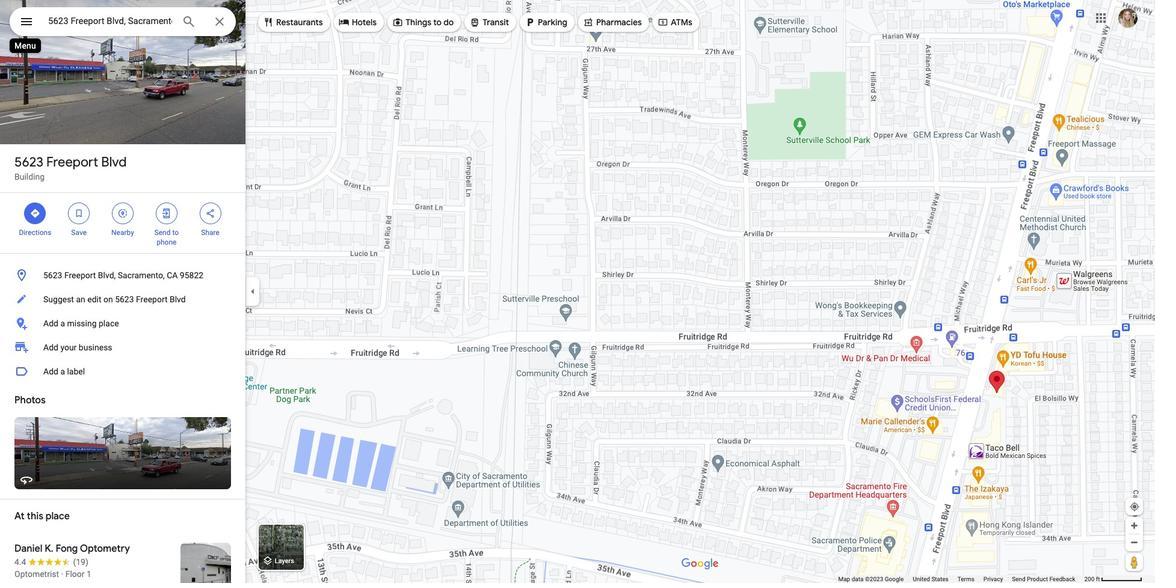 Task type: locate. For each thing, give the bounding box(es) containing it.
terms button
[[958, 576, 975, 584]]

transit
[[483, 17, 509, 28]]

photos
[[14, 395, 46, 407]]

 things to do
[[392, 16, 454, 29]]

1 vertical spatial send
[[1012, 577, 1026, 583]]

your
[[60, 343, 77, 353]]

2 horizontal spatial 5623
[[115, 295, 134, 305]]

parking
[[538, 17, 568, 28]]

place
[[99, 319, 119, 329], [46, 511, 70, 523]]

add inside button
[[43, 319, 58, 329]]

send up phone in the left top of the page
[[154, 229, 171, 237]]

add left your
[[43, 343, 58, 353]]

footer
[[839, 576, 1085, 584]]

1 horizontal spatial 5623
[[43, 271, 62, 280]]

add for add a missing place
[[43, 319, 58, 329]]

1 vertical spatial place
[[46, 511, 70, 523]]

1 vertical spatial to
[[172, 229, 179, 237]]

5623 for blvd,
[[43, 271, 62, 280]]

an
[[76, 295, 85, 305]]

5623 right on
[[115, 295, 134, 305]]

suggest an edit on 5623 freeport blvd
[[43, 295, 186, 305]]

5623 inside 5623 freeport blvd building
[[14, 154, 43, 171]]


[[525, 16, 536, 29]]

©2023
[[865, 577, 884, 583]]

things
[[406, 17, 432, 28]]

0 vertical spatial send
[[154, 229, 171, 237]]

add your business link
[[0, 336, 246, 360]]

a inside button
[[60, 319, 65, 329]]

add a label
[[43, 367, 85, 377]]

1 horizontal spatial send
[[1012, 577, 1026, 583]]

2 a from the top
[[60, 367, 65, 377]]

add your business
[[43, 343, 112, 353]]

blvd up the 
[[101, 154, 127, 171]]

0 vertical spatial place
[[99, 319, 119, 329]]

a
[[60, 319, 65, 329], [60, 367, 65, 377]]

1 vertical spatial freeport
[[64, 271, 96, 280]]


[[19, 13, 34, 30]]

nearby
[[111, 229, 134, 237]]

send product feedback
[[1012, 577, 1076, 583]]

 pharmacies
[[583, 16, 642, 29]]

a left label
[[60, 367, 65, 377]]

restaurants
[[276, 17, 323, 28]]

0 vertical spatial add
[[43, 319, 58, 329]]

 parking
[[525, 16, 568, 29]]

5623 freeport blvd building
[[14, 154, 127, 182]]

terms
[[958, 577, 975, 583]]

2 vertical spatial 5623
[[115, 295, 134, 305]]

add a missing place
[[43, 319, 119, 329]]

freeport up 
[[46, 154, 98, 171]]

95822
[[180, 271, 204, 280]]

0 horizontal spatial place
[[46, 511, 70, 523]]

5623 up suggest
[[43, 271, 62, 280]]

to left do
[[434, 17, 442, 28]]

pharmacies
[[596, 17, 642, 28]]

5623 freeport blvd, sacramento, ca 95822 button
[[0, 264, 246, 288]]

1 vertical spatial blvd
[[170, 295, 186, 305]]

daniel k. fong optometry
[[14, 543, 130, 555]]

states
[[932, 577, 949, 583]]

5623 up building
[[14, 154, 43, 171]]

send inside button
[[1012, 577, 1026, 583]]

send inside send to phone
[[154, 229, 171, 237]]

hotels
[[352, 17, 377, 28]]

footer containing map data ©2023 google
[[839, 576, 1085, 584]]

blvd inside button
[[170, 295, 186, 305]]

0 horizontal spatial to
[[172, 229, 179, 237]]

 search field
[[10, 7, 236, 39]]

a for label
[[60, 367, 65, 377]]

optometrist · floor 1
[[14, 570, 91, 580]]

blvd
[[101, 154, 127, 171], [170, 295, 186, 305]]

0 vertical spatial 5623
[[14, 154, 43, 171]]

1 vertical spatial add
[[43, 343, 58, 353]]

map
[[839, 577, 850, 583]]

5623 freeport blvd, sacramento, ca 95822
[[43, 271, 204, 280]]

1 a from the top
[[60, 319, 65, 329]]

place right this
[[46, 511, 70, 523]]

place down on
[[99, 319, 119, 329]]

united
[[913, 577, 930, 583]]

send
[[154, 229, 171, 237], [1012, 577, 1026, 583]]

 transit
[[470, 16, 509, 29]]

2 vertical spatial freeport
[[136, 295, 168, 305]]

5623
[[14, 154, 43, 171], [43, 271, 62, 280], [115, 295, 134, 305]]

a left missing
[[60, 319, 65, 329]]

freeport inside 5623 freeport blvd building
[[46, 154, 98, 171]]

google
[[885, 577, 904, 583]]

a inside 'button'
[[60, 367, 65, 377]]

actions for 5623 freeport blvd region
[[0, 193, 246, 253]]


[[583, 16, 594, 29]]

3 add from the top
[[43, 367, 58, 377]]

0 vertical spatial a
[[60, 319, 65, 329]]

add inside 'button'
[[43, 367, 58, 377]]

freeport down sacramento,
[[136, 295, 168, 305]]

to
[[434, 17, 442, 28], [172, 229, 179, 237]]

4.4 stars 19 reviews image
[[14, 557, 88, 569]]

1 vertical spatial a
[[60, 367, 65, 377]]

1 horizontal spatial place
[[99, 319, 119, 329]]

0 horizontal spatial 5623
[[14, 154, 43, 171]]

at
[[14, 511, 25, 523]]

1 horizontal spatial to
[[434, 17, 442, 28]]

0 vertical spatial to
[[434, 17, 442, 28]]

1 horizontal spatial blvd
[[170, 295, 186, 305]]

0 vertical spatial freeport
[[46, 154, 98, 171]]

None field
[[48, 14, 172, 28]]


[[74, 207, 84, 220]]


[[161, 207, 172, 220]]

0 vertical spatial blvd
[[101, 154, 127, 171]]

1 vertical spatial 5623
[[43, 271, 62, 280]]

missing
[[67, 319, 97, 329]]

blvd down the ca
[[170, 295, 186, 305]]

on
[[103, 295, 113, 305]]

0 horizontal spatial blvd
[[101, 154, 127, 171]]

add
[[43, 319, 58, 329], [43, 343, 58, 353], [43, 367, 58, 377]]

0 horizontal spatial send
[[154, 229, 171, 237]]

send left the product
[[1012, 577, 1026, 583]]

add a missing place button
[[0, 312, 246, 336]]

to inside send to phone
[[172, 229, 179, 237]]

freeport up the an
[[64, 271, 96, 280]]

2 vertical spatial add
[[43, 367, 58, 377]]

2 add from the top
[[43, 343, 58, 353]]

1 add from the top
[[43, 319, 58, 329]]

200 ft button
[[1085, 577, 1143, 583]]

to up phone in the left top of the page
[[172, 229, 179, 237]]

freeport for blvd,
[[64, 271, 96, 280]]

send product feedback button
[[1012, 576, 1076, 584]]


[[658, 16, 669, 29]]

add down suggest
[[43, 319, 58, 329]]

map data ©2023 google
[[839, 577, 904, 583]]

add left label
[[43, 367, 58, 377]]



Task type: vqa. For each thing, say whether or not it's contained in the screenshot.
forests
no



Task type: describe. For each thing, give the bounding box(es) containing it.
optometry
[[80, 543, 130, 555]]


[[205, 207, 216, 220]]

(19)
[[73, 558, 88, 568]]

share
[[201, 229, 220, 237]]

sacramento,
[[118, 271, 165, 280]]


[[470, 16, 480, 29]]

united states button
[[913, 576, 949, 584]]

zoom in image
[[1130, 522, 1139, 531]]


[[30, 207, 41, 220]]

send to phone
[[154, 229, 179, 247]]

layers
[[275, 558, 294, 566]]

feedback
[[1050, 577, 1076, 583]]

optometrist
[[14, 570, 59, 580]]

5623 for blvd
[[14, 154, 43, 171]]

google account: michelle dermenjian  
(michelle.dermenjian@adept.ai) image
[[1119, 8, 1138, 27]]

privacy button
[[984, 576, 1003, 584]]

a for missing
[[60, 319, 65, 329]]

add a label button
[[0, 360, 246, 384]]

collapse side panel image
[[246, 285, 259, 299]]

phone
[[157, 238, 177, 247]]

daniel
[[14, 543, 42, 555]]

200 ft
[[1085, 577, 1100, 583]]

blvd,
[[98, 271, 116, 280]]

to inside  things to do
[[434, 17, 442, 28]]

 button
[[10, 7, 43, 39]]

save
[[71, 229, 87, 237]]

5623 freeport blvd main content
[[0, 0, 246, 584]]

ft
[[1096, 577, 1100, 583]]

zoom out image
[[1130, 539, 1139, 548]]

none field inside 5623 freeport blvd, sacramento, ca 95822 field
[[48, 14, 172, 28]]

 restaurants
[[263, 16, 323, 29]]

send for send to phone
[[154, 229, 171, 237]]

google maps element
[[0, 0, 1155, 584]]

building
[[14, 172, 45, 182]]

this
[[27, 511, 43, 523]]

add for add a label
[[43, 367, 58, 377]]


[[263, 16, 274, 29]]

place inside button
[[99, 319, 119, 329]]

1
[[87, 570, 91, 580]]

 atms
[[658, 16, 693, 29]]

200
[[1085, 577, 1095, 583]]

blvd inside 5623 freeport blvd building
[[101, 154, 127, 171]]

privacy
[[984, 577, 1003, 583]]

5623 Freeport Blvd, Sacramento, CA 95822 field
[[10, 7, 236, 36]]

·
[[61, 570, 63, 580]]

4.4
[[14, 558, 26, 568]]

suggest
[[43, 295, 74, 305]]

fong
[[56, 543, 78, 555]]

freeport for blvd
[[46, 154, 98, 171]]

directions
[[19, 229, 51, 237]]


[[117, 207, 128, 220]]

product
[[1027, 577, 1048, 583]]

add for add your business
[[43, 343, 58, 353]]

at this place
[[14, 511, 70, 523]]

edit
[[87, 295, 101, 305]]

send for send product feedback
[[1012, 577, 1026, 583]]

do
[[444, 17, 454, 28]]

k.
[[45, 543, 53, 555]]

show your location image
[[1130, 502, 1140, 513]]

suggest an edit on 5623 freeport blvd button
[[0, 288, 246, 312]]

data
[[852, 577, 864, 583]]


[[392, 16, 403, 29]]

show street view coverage image
[[1126, 554, 1143, 572]]

floor
[[65, 570, 85, 580]]

footer inside google maps element
[[839, 576, 1085, 584]]

 hotels
[[339, 16, 377, 29]]

united states
[[913, 577, 949, 583]]


[[339, 16, 349, 29]]

business
[[79, 343, 112, 353]]

ca
[[167, 271, 178, 280]]

atms
[[671, 17, 693, 28]]

label
[[67, 367, 85, 377]]



